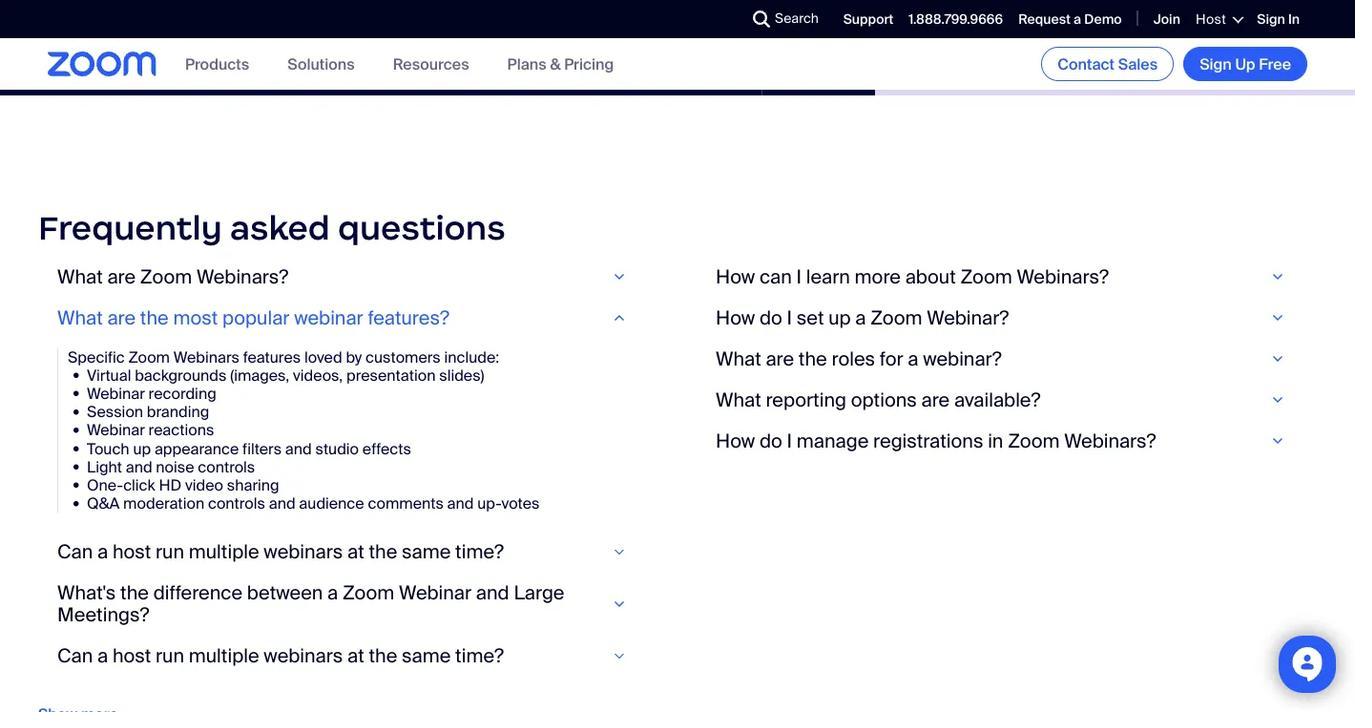 Task type: vqa. For each thing, say whether or not it's contained in the screenshot.
video
yes



Task type: locate. For each thing, give the bounding box(es) containing it.
1 vertical spatial can a host run multiple webinars at the same time? button
[[57, 644, 640, 668]]

1 vertical spatial same
[[402, 644, 451, 668]]

how for how do i set up a zoom webinar?
[[716, 305, 756, 330]]

the down comments
[[369, 540, 397, 564]]

what's the difference between a zoom webinar and large meetings? button
[[57, 581, 640, 627]]

contact sales link
[[1042, 47, 1175, 81]]

0 vertical spatial time?
[[455, 540, 504, 564]]

1 do from the top
[[760, 305, 783, 330]]

i left the manage
[[787, 429, 793, 453]]

controls
[[198, 457, 255, 477], [208, 494, 265, 514]]

0 horizontal spatial up
[[133, 439, 151, 459]]

1 vertical spatial webinar
[[87, 420, 145, 440]]

resources button
[[393, 54, 469, 74]]

sign left in at the right top of the page
[[1258, 11, 1286, 28]]

features
[[243, 347, 301, 367]]

can up the what's
[[57, 540, 93, 564]]

0 vertical spatial can
[[57, 540, 93, 564]]

1 vertical spatial time?
[[455, 644, 504, 668]]

contact
[[1058, 54, 1115, 74]]

products
[[185, 54, 249, 74]]

how do i set up a zoom webinar? button
[[716, 305, 1299, 330]]

are for most
[[107, 305, 136, 330]]

resources
[[393, 54, 469, 74]]

q&a
[[87, 494, 120, 514]]

include:
[[445, 347, 500, 367]]

zoom right between
[[343, 581, 395, 605]]

do for set
[[760, 305, 783, 330]]

2 vertical spatial i
[[787, 429, 793, 453]]

0 vertical spatial run
[[156, 540, 184, 564]]

sharing
[[227, 475, 279, 495]]

multiple up difference
[[189, 540, 259, 564]]

and
[[285, 439, 312, 459], [126, 457, 152, 477], [269, 494, 296, 514], [447, 494, 474, 514], [476, 581, 510, 605]]

effects
[[363, 439, 411, 459]]

1 vertical spatial webinars
[[264, 644, 343, 668]]

what for what are zoom webinars?
[[57, 264, 103, 289]]

can a host run multiple webinars at the same time? button
[[57, 540, 640, 564], [57, 644, 640, 668]]

1 vertical spatial up
[[133, 439, 151, 459]]

zoom up "recording"
[[128, 347, 170, 367]]

1 time? from the top
[[455, 540, 504, 564]]

click
[[123, 475, 155, 495]]

and left 'up-'
[[447, 494, 474, 514]]

the right the what's
[[120, 581, 149, 605]]

zoom inside the specific zoom webinars features loved by customers include: virtual backgrounds (images, videos, presentation slides) webinar recording session branding webinar reactions touch up appearance filters and studio effects light and noise controls one-click hd video sharing q&a moderation controls and audience comments and up-votes
[[128, 347, 170, 367]]

zoom right in on the right bottom of the page
[[1008, 429, 1060, 453]]

can a host run multiple webinars at the same time?
[[57, 540, 504, 564], [57, 644, 504, 668]]

run down moderation
[[156, 540, 184, 564]]

webinar up light
[[87, 420, 145, 440]]

webinar?
[[924, 346, 1002, 371]]

0 vertical spatial same
[[402, 540, 451, 564]]

by
[[346, 347, 362, 367]]

a inside what's the difference between a zoom webinar and large meetings?
[[328, 581, 338, 605]]

same down comments
[[402, 540, 451, 564]]

are down frequently
[[107, 264, 136, 289]]

0 vertical spatial sign
[[1258, 11, 1286, 28]]

2 multiple from the top
[[189, 644, 259, 668]]

1.888.799.9666 link
[[909, 11, 1004, 28]]

what down "can"
[[716, 346, 762, 371]]

up
[[829, 305, 851, 330], [133, 439, 151, 459]]

what's
[[57, 581, 116, 605]]

how for how can i learn more about zoom webinars?
[[716, 264, 756, 289]]

can a host run multiple webinars at the same time? down what's the difference between a zoom webinar and large meetings?
[[57, 644, 504, 668]]

and left the large
[[476, 581, 510, 605]]

what are the most popular webinar features? button
[[57, 305, 640, 330]]

can a host run multiple webinars at the same time? button down audience
[[57, 540, 640, 564]]

3 how from the top
[[716, 429, 756, 453]]

available?
[[955, 387, 1041, 412]]

1 how from the top
[[716, 264, 756, 289]]

between
[[247, 581, 323, 605]]

1 vertical spatial run
[[156, 644, 184, 668]]

at
[[348, 540, 364, 564], [348, 644, 364, 668]]

0 vertical spatial host
[[113, 540, 151, 564]]

slides)
[[439, 365, 485, 385]]

same down what's the difference between a zoom webinar and large meetings? dropdown button
[[402, 644, 451, 668]]

audience
[[299, 494, 364, 514]]

solutions button
[[288, 54, 355, 74]]

2 same from the top
[[402, 644, 451, 668]]

difference
[[153, 581, 243, 605]]

i left the set
[[787, 305, 793, 330]]

host down q&a
[[113, 540, 151, 564]]

search image
[[753, 11, 771, 28], [753, 11, 771, 28]]

plans & pricing
[[508, 54, 614, 74]]

2 do from the top
[[760, 429, 783, 453]]

up
[[1236, 54, 1256, 74]]

1 horizontal spatial sign
[[1258, 11, 1286, 28]]

backgrounds
[[135, 365, 227, 385]]

at up what's the difference between a zoom webinar and large meetings? dropdown button
[[348, 540, 364, 564]]

1 at from the top
[[348, 540, 364, 564]]

hd
[[159, 475, 182, 495]]

webinar
[[87, 384, 145, 404], [87, 420, 145, 440], [399, 581, 472, 605]]

a
[[1074, 11, 1082, 28], [856, 305, 867, 330], [908, 346, 919, 371], [97, 540, 108, 564], [328, 581, 338, 605], [97, 644, 108, 668]]

multiple down difference
[[189, 644, 259, 668]]

2 run from the top
[[156, 644, 184, 668]]

1 vertical spatial i
[[787, 305, 793, 330]]

sign in link
[[1258, 11, 1300, 28]]

2 webinars from the top
[[264, 644, 343, 668]]

the down what's the difference between a zoom webinar and large meetings? dropdown button
[[369, 644, 397, 668]]

webinar down 'specific'
[[87, 384, 145, 404]]

moderation
[[123, 494, 204, 514]]

frequently
[[38, 207, 222, 249]]

webinars
[[174, 347, 240, 367]]

controls down the filters at bottom left
[[208, 494, 265, 514]]

do down reporting
[[760, 429, 783, 453]]

1 can a host run multiple webinars at the same time? button from the top
[[57, 540, 640, 564]]

what down frequently
[[57, 264, 103, 289]]

1 same from the top
[[402, 540, 451, 564]]

0 horizontal spatial sign
[[1200, 54, 1232, 74]]

0 vertical spatial up
[[829, 305, 851, 330]]

a right between
[[328, 581, 338, 605]]

the inside what's the difference between a zoom webinar and large meetings?
[[120, 581, 149, 605]]

1 webinars from the top
[[264, 540, 343, 564]]

what's the difference between a zoom webinar and large meetings?
[[57, 581, 565, 627]]

demo
[[1085, 11, 1123, 28]]

2 at from the top
[[348, 644, 364, 668]]

webinars up between
[[264, 540, 343, 564]]

registrations
[[874, 429, 984, 453]]

do left the set
[[760, 305, 783, 330]]

most
[[173, 305, 218, 330]]

time?
[[455, 540, 504, 564], [455, 644, 504, 668]]

how can i learn more about zoom webinars? button
[[716, 264, 1299, 289]]

do for manage
[[760, 429, 783, 453]]

how do i manage registrations in zoom webinars? button
[[716, 429, 1299, 453]]

at down what's the difference between a zoom webinar and large meetings? dropdown button
[[348, 644, 364, 668]]

webinars? for how can i learn more about zoom webinars?
[[1017, 264, 1109, 289]]

1 vertical spatial how
[[716, 305, 756, 330]]

pricing
[[564, 54, 614, 74]]

loved
[[304, 347, 342, 367]]

up right the set
[[829, 305, 851, 330]]

i for manage
[[787, 429, 793, 453]]

up inside the specific zoom webinars features loved by customers include: virtual backgrounds (images, videos, presentation slides) webinar recording session branding webinar reactions touch up appearance filters and studio effects light and noise controls one-click hd video sharing q&a moderation controls and audience comments and up-votes
[[133, 439, 151, 459]]

what
[[57, 264, 103, 289], [57, 305, 103, 330], [716, 346, 762, 371], [716, 387, 762, 412]]

reactions
[[149, 420, 214, 440]]

what left reporting
[[716, 387, 762, 412]]

what reporting options are available? button
[[716, 387, 1299, 412]]

host down meetings? on the left of page
[[113, 644, 151, 668]]

run down difference
[[156, 644, 184, 668]]

0 vertical spatial webinars
[[264, 540, 343, 564]]

2 vertical spatial how
[[716, 429, 756, 453]]

0 vertical spatial how
[[716, 264, 756, 289]]

branding
[[147, 402, 209, 422]]

can a host run multiple webinars at the same time? up between
[[57, 540, 504, 564]]

one-
[[87, 475, 123, 495]]

do
[[760, 305, 783, 330], [760, 429, 783, 453]]

and left audience
[[269, 494, 296, 514]]

1 vertical spatial can a host run multiple webinars at the same time?
[[57, 644, 504, 668]]

0 vertical spatial can a host run multiple webinars at the same time? button
[[57, 540, 640, 564]]

the left most
[[140, 305, 169, 330]]

are up 'specific'
[[107, 305, 136, 330]]

studio
[[316, 439, 359, 459]]

can a host run multiple webinars at the same time? button down what's the difference between a zoom webinar and large meetings? dropdown button
[[57, 644, 640, 668]]

can
[[57, 540, 93, 564], [57, 644, 93, 668]]

the
[[140, 305, 169, 330], [799, 346, 828, 371], [369, 540, 397, 564], [120, 581, 149, 605], [369, 644, 397, 668]]

2 can a host run multiple webinars at the same time? button from the top
[[57, 644, 640, 668]]

questions
[[338, 207, 506, 249]]

2 host from the top
[[113, 644, 151, 668]]

meetings?
[[57, 603, 149, 627]]

what up 'specific'
[[57, 305, 103, 330]]

0 vertical spatial multiple
[[189, 540, 259, 564]]

(images,
[[230, 365, 290, 385]]

1 vertical spatial at
[[348, 644, 364, 668]]

0 vertical spatial webinar
[[87, 384, 145, 404]]

and right light
[[126, 457, 152, 477]]

specific
[[68, 347, 125, 367]]

asked
[[230, 207, 330, 249]]

i right "can"
[[797, 264, 802, 289]]

up right touch
[[133, 439, 151, 459]]

2 time? from the top
[[455, 644, 504, 668]]

are for webinars?
[[107, 264, 136, 289]]

sign left up
[[1200, 54, 1232, 74]]

0 vertical spatial do
[[760, 305, 783, 330]]

1 vertical spatial host
[[113, 644, 151, 668]]

1 can from the top
[[57, 540, 93, 564]]

a left demo
[[1074, 11, 1082, 28]]

0 vertical spatial controls
[[198, 457, 255, 477]]

0 vertical spatial at
[[348, 540, 364, 564]]

webinar down comments
[[399, 581, 472, 605]]

1 vertical spatial multiple
[[189, 644, 259, 668]]

sign in
[[1258, 11, 1300, 28]]

host
[[1196, 10, 1227, 28]]

0 vertical spatial i
[[797, 264, 802, 289]]

are up reporting
[[766, 346, 795, 371]]

webinars
[[264, 540, 343, 564], [264, 644, 343, 668]]

i for learn
[[797, 264, 802, 289]]

0 vertical spatial can a host run multiple webinars at the same time?
[[57, 540, 504, 564]]

plans
[[508, 54, 547, 74]]

2 how from the top
[[716, 305, 756, 330]]

1 vertical spatial can
[[57, 644, 93, 668]]

run
[[156, 540, 184, 564], [156, 644, 184, 668]]

1 vertical spatial sign
[[1200, 54, 1232, 74]]

large
[[514, 581, 565, 605]]

2 vertical spatial webinar
[[399, 581, 472, 605]]

i for set
[[787, 305, 793, 330]]

controls right noise
[[198, 457, 255, 477]]

are for roles
[[766, 346, 795, 371]]

sign for sign up free
[[1200, 54, 1232, 74]]

same
[[402, 540, 451, 564], [402, 644, 451, 668]]

can down meetings? on the left of page
[[57, 644, 93, 668]]

webinars down what's the difference between a zoom webinar and large meetings?
[[264, 644, 343, 668]]

1 vertical spatial do
[[760, 429, 783, 453]]

contact sales
[[1058, 54, 1158, 74]]



Task type: describe. For each thing, give the bounding box(es) containing it.
1 host from the top
[[113, 540, 151, 564]]

reporting
[[766, 387, 847, 412]]

time? for 2nd can a host run multiple webinars at the same time? dropdown button from the bottom of the frequently asked questions 'element'
[[455, 540, 504, 564]]

what are zoom webinars? button
[[57, 264, 640, 289]]

touch
[[87, 439, 129, 459]]

what for what are the roles for a webinar?
[[716, 346, 762, 371]]

can
[[760, 264, 792, 289]]

1.888.799.9666
[[909, 11, 1004, 28]]

session
[[87, 402, 143, 422]]

1 horizontal spatial up
[[829, 305, 851, 330]]

1 vertical spatial controls
[[208, 494, 265, 514]]

videos,
[[293, 365, 343, 385]]

and right the filters at bottom left
[[285, 439, 312, 459]]

request
[[1019, 11, 1071, 28]]

options
[[851, 387, 917, 412]]

a up what are the roles for a webinar?
[[856, 305, 867, 330]]

request a demo link
[[1019, 11, 1123, 28]]

webinar
[[294, 305, 363, 330]]

support link
[[844, 11, 894, 28]]

what are the most popular webinar features?
[[57, 305, 450, 330]]

request a demo
[[1019, 11, 1123, 28]]

comments
[[368, 494, 444, 514]]

a right for
[[908, 346, 919, 371]]

1 multiple from the top
[[189, 540, 259, 564]]

host button
[[1196, 10, 1243, 28]]

votes
[[502, 494, 540, 514]]

filters
[[243, 439, 282, 459]]

learn
[[807, 264, 851, 289]]

frequently asked questions element
[[38, 207, 1318, 712]]

zoom up most
[[140, 264, 192, 289]]

set
[[797, 305, 824, 330]]

zoom logo image
[[48, 52, 157, 76]]

sales
[[1119, 54, 1158, 74]]

recording
[[149, 384, 216, 404]]

solutions
[[288, 54, 355, 74]]

a up the what's
[[97, 540, 108, 564]]

specific zoom webinars features loved by customers include: virtual backgrounds (images, videos, presentation slides) webinar recording session branding webinar reactions touch up appearance filters and studio effects light and noise controls one-click hd video sharing q&a moderation controls and audience comments and up-votes
[[68, 347, 540, 514]]

video
[[185, 475, 223, 495]]

zoom up webinar?
[[961, 264, 1013, 289]]

for
[[880, 346, 904, 371]]

time? for first can a host run multiple webinars at the same time? dropdown button from the bottom of the frequently asked questions 'element'
[[455, 644, 504, 668]]

products button
[[185, 54, 249, 74]]

in
[[1289, 11, 1300, 28]]

1 run from the top
[[156, 540, 184, 564]]

up-
[[478, 494, 502, 514]]

noise
[[156, 457, 194, 477]]

and inside what's the difference between a zoom webinar and large meetings?
[[476, 581, 510, 605]]

what are the roles for a webinar? button
[[716, 346, 1299, 371]]

manage
[[797, 429, 869, 453]]

customers
[[366, 347, 441, 367]]

2 can from the top
[[57, 644, 93, 668]]

popular
[[222, 305, 290, 330]]

&
[[550, 54, 561, 74]]

webinars? for how do i manage registrations in zoom webinars?
[[1065, 429, 1157, 453]]

1 can a host run multiple webinars at the same time? from the top
[[57, 540, 504, 564]]

frequently asked questions
[[38, 207, 506, 249]]

what for what are the most popular webinar features?
[[57, 305, 103, 330]]

search
[[775, 10, 819, 27]]

sign for sign in
[[1258, 11, 1286, 28]]

roles
[[832, 346, 876, 371]]

virtual
[[87, 365, 131, 385]]

zoom up for
[[871, 305, 923, 330]]

zoom inside what's the difference between a zoom webinar and large meetings?
[[343, 581, 395, 605]]

how can i learn more about zoom webinars?
[[716, 264, 1109, 289]]

webinar inside what's the difference between a zoom webinar and large meetings?
[[399, 581, 472, 605]]

presentation
[[347, 365, 436, 385]]

free
[[1260, 54, 1292, 74]]

join
[[1154, 11, 1181, 28]]

in
[[988, 429, 1004, 453]]

a down meetings? on the left of page
[[97, 644, 108, 668]]

support
[[844, 11, 894, 28]]

what for what reporting options are available?
[[716, 387, 762, 412]]

2 can a host run multiple webinars at the same time? from the top
[[57, 644, 504, 668]]

about
[[906, 264, 956, 289]]

join link
[[1154, 11, 1181, 28]]

light
[[87, 457, 122, 477]]

what are the roles for a webinar?
[[716, 346, 1002, 371]]

are up how do i manage registrations in zoom webinars?
[[922, 387, 950, 412]]

webinar?
[[927, 305, 1010, 330]]

more
[[855, 264, 901, 289]]

the left roles
[[799, 346, 828, 371]]

what reporting options are available?
[[716, 387, 1041, 412]]

how do i manage registrations in zoom webinars?
[[716, 429, 1157, 453]]

sign up free
[[1200, 54, 1292, 74]]

appearance
[[155, 439, 239, 459]]

how for how do i manage registrations in zoom webinars?
[[716, 429, 756, 453]]



